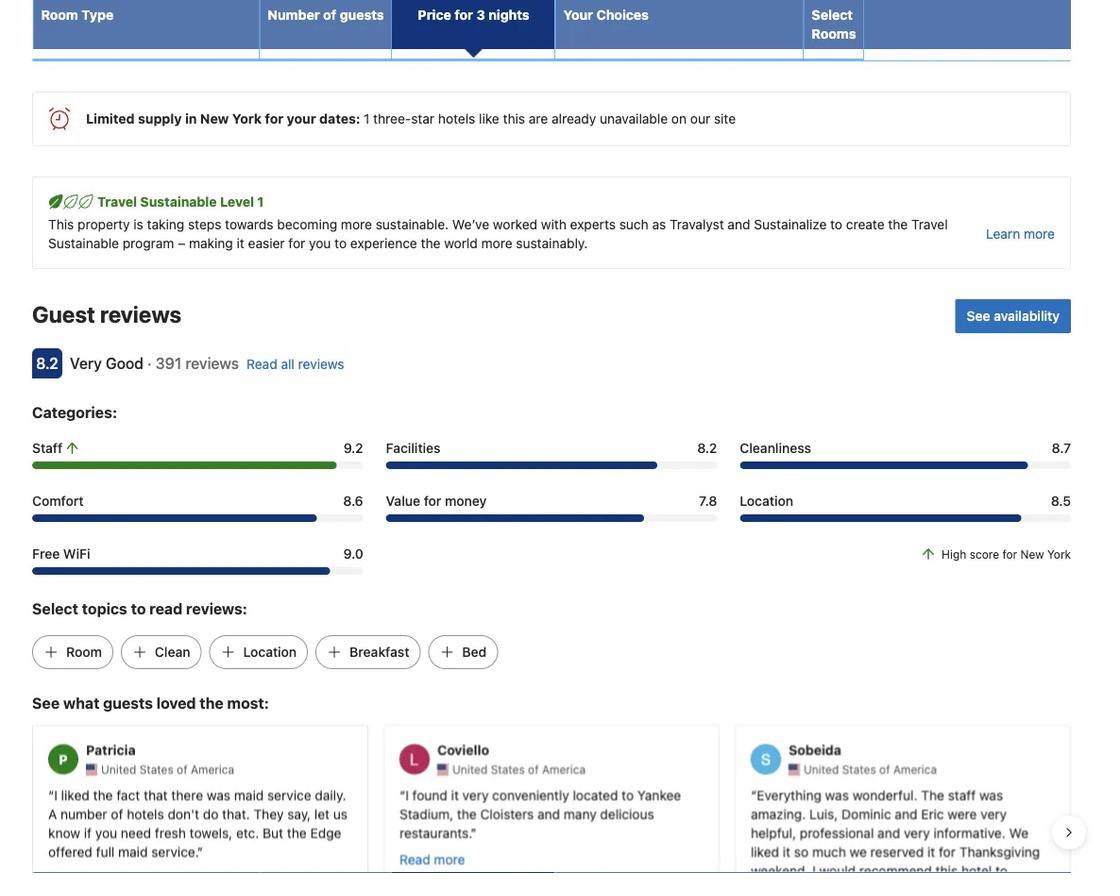 Task type: locate. For each thing, give the bounding box(es) containing it.
2 horizontal spatial america
[[893, 763, 937, 776]]

number
[[268, 7, 320, 23]]

new right score
[[1021, 548, 1044, 561]]

america up there
[[191, 763, 234, 776]]

0 horizontal spatial new
[[200, 111, 229, 126]]

select rooms
[[812, 7, 856, 42]]

1 vertical spatial hotels
[[127, 806, 164, 822]]

your
[[563, 7, 593, 23]]

1 horizontal spatial read
[[400, 851, 430, 867]]

select topics to read reviews:
[[32, 600, 247, 618]]

and left eric
[[895, 806, 918, 822]]

0 horizontal spatial america
[[191, 763, 234, 776]]

0 vertical spatial new
[[200, 111, 229, 126]]

1 vertical spatial this
[[936, 863, 958, 874]]

united states of america image
[[86, 764, 97, 775], [437, 764, 449, 775], [789, 764, 800, 775]]

1 horizontal spatial reviews
[[185, 355, 239, 372]]

0 horizontal spatial you
[[95, 825, 117, 841]]

guest reviews
[[32, 301, 182, 328]]

many
[[564, 806, 597, 822]]

very up cloisters
[[463, 787, 489, 803]]

" inside " i found it very conveniently located to yankee stadium, the cloisters and many delicious restaurants.
[[400, 787, 405, 803]]

i left found
[[405, 787, 409, 803]]

very up informative.
[[981, 806, 1007, 822]]

1 horizontal spatial was
[[825, 787, 849, 803]]

this inside " everything was wonderful. the staff was amazing. luis, dominic and eric were very helpful, professional and very informative. we liked it so much we reserved it for thanksgiving weekend. i would recommend this hote
[[936, 863, 958, 874]]

" up a
[[48, 787, 54, 803]]

you right if
[[95, 825, 117, 841]]

0 horizontal spatial location
[[243, 644, 297, 660]]

it right found
[[451, 787, 459, 803]]

property
[[78, 217, 130, 232]]

eric
[[921, 806, 944, 822]]

1 horizontal spatial very
[[904, 825, 930, 841]]

see left what
[[32, 695, 60, 713]]

new right in
[[200, 111, 229, 126]]

already
[[552, 111, 596, 126]]

maid down "need"
[[118, 844, 148, 859]]

reserved
[[871, 844, 924, 859]]

liked down helpful,
[[751, 844, 779, 859]]

1 vertical spatial maid
[[118, 844, 148, 859]]

2 horizontal spatial united
[[804, 763, 839, 776]]

liked
[[61, 787, 90, 803], [751, 844, 779, 859]]

0 horizontal spatial select
[[32, 600, 78, 618]]

it down towards
[[237, 235, 244, 251]]

0 horizontal spatial united
[[101, 763, 136, 776]]

1 horizontal spatial liked
[[751, 844, 779, 859]]

1 america from the left
[[191, 763, 234, 776]]

1 united states of america image from the left
[[86, 764, 97, 775]]

sustainable up taking
[[140, 194, 217, 210]]

select inside the select rooms
[[812, 7, 853, 23]]

but
[[263, 825, 284, 841]]

0 horizontal spatial "
[[197, 844, 203, 859]]

0 horizontal spatial united states of america
[[101, 763, 234, 776]]

sustainable down property
[[48, 235, 119, 251]]

0 horizontal spatial sustainable
[[48, 235, 119, 251]]

0 vertical spatial travel
[[97, 194, 137, 210]]

1 left three-
[[364, 111, 370, 126]]

you inside this property is taking steps towards becoming more sustainable. we've worked with experts such as travalyst and sustainalize to create the travel sustainable program – making it easier for you to experience the world more sustainably.
[[309, 235, 331, 251]]

i for liked
[[54, 787, 58, 803]]

this left the are at the left of the page
[[503, 111, 525, 126]]

location down cleanliness at right bottom
[[740, 493, 793, 509]]

0 horizontal spatial states
[[140, 763, 174, 776]]

to left read
[[131, 600, 146, 618]]

2 united from the left
[[452, 763, 488, 776]]

0 horizontal spatial 1
[[257, 194, 264, 210]]

travel
[[97, 194, 137, 210], [912, 217, 948, 232]]

the right create
[[888, 217, 908, 232]]

1 horizontal spatial maid
[[234, 787, 264, 803]]

2 united states of america image from the left
[[437, 764, 449, 775]]

america up 'the'
[[893, 763, 937, 776]]

this
[[503, 111, 525, 126], [936, 863, 958, 874]]

liked up number
[[61, 787, 90, 803]]

of for i found it very conveniently located to yankee stadium, the cloisters and many delicious restaurants.
[[528, 763, 539, 776]]

for inside " everything was wonderful. the staff was amazing. luis, dominic and eric were very helpful, professional and very informative. we liked it so much we reserved it for thanksgiving weekend. i would recommend this hote
[[939, 844, 956, 859]]

" for restaurants.
[[471, 825, 477, 841]]

2 " from the left
[[400, 787, 405, 803]]

1 vertical spatial select
[[32, 600, 78, 618]]

select left "topics"
[[32, 600, 78, 618]]

states
[[140, 763, 174, 776], [491, 763, 525, 776], [842, 763, 876, 776]]

1 horizontal spatial states
[[491, 763, 525, 776]]

0 vertical spatial room
[[41, 7, 78, 23]]

was up do at the bottom
[[207, 787, 231, 803]]

2 america from the left
[[542, 763, 586, 776]]

travel right create
[[912, 217, 948, 232]]

0 vertical spatial maid
[[234, 787, 264, 803]]

guests right number on the top left of page
[[340, 7, 384, 23]]

guests
[[340, 7, 384, 23], [103, 695, 153, 713]]

america up located
[[542, 763, 586, 776]]

–
[[178, 235, 185, 251]]

·
[[147, 355, 152, 372]]

0 horizontal spatial was
[[207, 787, 231, 803]]

" inside the " i liked the fact that there was maid service daily. a number of hotels don't do that.  they say, let us know if you need fresh towels, etc.  but the edge offered full maid service.
[[48, 787, 54, 803]]

value
[[386, 493, 420, 509]]

for left 3
[[455, 7, 473, 23]]

3 states from the left
[[842, 763, 876, 776]]

america for there
[[191, 763, 234, 776]]

1
[[364, 111, 370, 126], [257, 194, 264, 210]]

united states of america for conveniently
[[452, 763, 586, 776]]

the left fact
[[93, 787, 113, 803]]

this property is taking steps towards becoming more sustainable. we've worked with experts such as travalyst and sustainalize to create the travel sustainable program – making it easier for you to experience the world more sustainably.
[[48, 217, 948, 251]]

i inside the " i liked the fact that there was maid service daily. a number of hotels don't do that.  they say, let us know if you need fresh towels, etc.  but the edge offered full maid service.
[[54, 787, 58, 803]]

read inside read more button
[[400, 851, 430, 867]]

1 horizontal spatial united
[[452, 763, 488, 776]]

level
[[220, 194, 254, 210]]

read
[[247, 356, 277, 372], [400, 851, 430, 867]]

states up the wonderful.
[[842, 763, 876, 776]]

united down coviello
[[452, 763, 488, 776]]

i inside " i found it very conveniently located to yankee stadium, the cloisters and many delicious restaurants.
[[405, 787, 409, 803]]

for down informative.
[[939, 844, 956, 859]]

room down "topics"
[[66, 644, 102, 660]]

0 vertical spatial 8.2
[[36, 355, 58, 372]]

1 horizontal spatial travel
[[912, 217, 948, 232]]

1 horizontal spatial guests
[[340, 7, 384, 23]]

york
[[232, 111, 262, 126], [1048, 548, 1071, 561]]

of up the wonderful.
[[880, 763, 890, 776]]

0 vertical spatial very
[[463, 787, 489, 803]]

very inside " i found it very conveniently located to yankee stadium, the cloisters and many delicious restaurants.
[[463, 787, 489, 803]]

the up restaurants.
[[457, 806, 477, 822]]

dates:
[[319, 111, 360, 126]]

1 horizontal spatial location
[[740, 493, 793, 509]]

location up most:
[[243, 644, 297, 660]]

1 horizontal spatial sustainable
[[140, 194, 217, 210]]

of down fact
[[111, 806, 123, 822]]

it inside " i found it very conveniently located to yankee stadium, the cloisters and many delicious restaurants.
[[451, 787, 459, 803]]

1 horizontal spatial i
[[405, 787, 409, 803]]

united states of america image for patricia
[[86, 764, 97, 775]]

read for read all reviews
[[247, 356, 277, 372]]

price
[[418, 7, 451, 23]]

0 vertical spatial see
[[967, 308, 990, 324]]

daily.
[[315, 787, 346, 803]]

1 horizontal spatial this
[[936, 863, 958, 874]]

united states of america image up the everything
[[789, 764, 800, 775]]

towards
[[225, 217, 274, 232]]

2 vertical spatial very
[[904, 825, 930, 841]]

the
[[888, 217, 908, 232], [421, 235, 441, 251], [200, 695, 224, 713], [93, 787, 113, 803], [457, 806, 477, 822], [287, 825, 307, 841]]

hotels left like
[[438, 111, 475, 126]]

guests for of
[[340, 7, 384, 23]]

limited
[[86, 111, 135, 126]]

0 horizontal spatial maid
[[118, 844, 148, 859]]

for down the becoming
[[288, 235, 305, 251]]

2 states from the left
[[491, 763, 525, 776]]

weekend.
[[751, 863, 809, 874]]

united states of america image down patricia
[[86, 764, 97, 775]]

this
[[48, 217, 74, 232]]

p
[[59, 752, 68, 767]]

learn more button
[[986, 225, 1055, 244]]

1 horizontal spatial 1
[[364, 111, 370, 126]]

" for i liked the fact that there was maid service daily. a number of hotels don't do that.  they say, let us know if you need fresh towels, etc.  but the edge offered full maid service.
[[48, 787, 54, 803]]

to down the becoming
[[335, 235, 347, 251]]

united down sobeida
[[804, 763, 839, 776]]

see for see availability
[[967, 308, 990, 324]]

2 horizontal spatial united states of america image
[[789, 764, 800, 775]]

wonderful.
[[853, 787, 918, 803]]

comfort 8.6 meter
[[32, 515, 363, 522]]

0 horizontal spatial liked
[[61, 787, 90, 803]]

dominic
[[842, 806, 891, 822]]

cleanliness 8.7 meter
[[740, 462, 1071, 469]]

to
[[830, 217, 843, 232], [335, 235, 347, 251], [131, 600, 146, 618], [622, 787, 634, 803]]

etc.
[[236, 825, 259, 841]]

1 horizontal spatial united states of america
[[452, 763, 586, 776]]

2 united states of america from the left
[[452, 763, 586, 776]]

we've
[[452, 217, 489, 232]]

hotels up "need"
[[127, 806, 164, 822]]

1 vertical spatial very
[[981, 806, 1007, 822]]

0 horizontal spatial york
[[232, 111, 262, 126]]

liked inside " everything was wonderful. the staff was amazing. luis, dominic and eric were very helpful, professional and very informative. we liked it so much we reserved it for thanksgiving weekend. i would recommend this hote
[[751, 844, 779, 859]]

0 horizontal spatial united states of america image
[[86, 764, 97, 775]]

0 horizontal spatial "
[[48, 787, 54, 803]]

were
[[948, 806, 977, 822]]

for right score
[[1003, 548, 1017, 561]]

fact
[[116, 787, 140, 803]]

guests right what
[[103, 695, 153, 713]]

0 vertical spatial guests
[[340, 7, 384, 23]]

0 horizontal spatial 8.2
[[36, 355, 58, 372]]

for left your
[[265, 111, 284, 126]]

to up delicious
[[622, 787, 634, 803]]

3 " from the left
[[751, 787, 757, 803]]

1 horizontal spatial select
[[812, 7, 853, 23]]

united states of america up conveniently
[[452, 763, 586, 776]]

more
[[341, 217, 372, 232], [1024, 226, 1055, 242], [481, 235, 513, 251], [434, 851, 465, 867]]

america for located
[[542, 763, 586, 776]]

reviews right '391'
[[185, 355, 239, 372]]

sustainable
[[140, 194, 217, 210], [48, 235, 119, 251]]

read left all on the top left of the page
[[247, 356, 277, 372]]

review categories element
[[32, 401, 117, 424]]

1 horizontal spatial new
[[1021, 548, 1044, 561]]

reviews up ·
[[100, 301, 182, 328]]

see for see what guests loved the most:
[[32, 695, 60, 713]]

united
[[101, 763, 136, 776], [452, 763, 488, 776], [804, 763, 839, 776]]

3 united states of america image from the left
[[789, 764, 800, 775]]

travalyst
[[670, 217, 724, 232]]

1 vertical spatial travel
[[912, 217, 948, 232]]

1 vertical spatial york
[[1048, 548, 1071, 561]]

0 vertical spatial liked
[[61, 787, 90, 803]]

1 vertical spatial 1
[[257, 194, 264, 210]]

2 horizontal spatial was
[[980, 787, 1003, 803]]

room up "more"
[[41, 7, 78, 23]]

helpful,
[[751, 825, 796, 841]]

to inside " i found it very conveniently located to yankee stadium, the cloisters and many delicious restaurants.
[[622, 787, 634, 803]]

1 horizontal spatial "
[[400, 787, 405, 803]]

1 states from the left
[[140, 763, 174, 776]]

0 horizontal spatial i
[[54, 787, 58, 803]]

0 vertical spatial this
[[503, 111, 525, 126]]

1 vertical spatial read
[[400, 851, 430, 867]]

travel sustainable level 1
[[97, 194, 264, 210]]

and
[[728, 217, 750, 232], [537, 806, 560, 822], [895, 806, 918, 822], [878, 825, 900, 841]]

recommend
[[859, 863, 932, 874]]

free
[[32, 546, 60, 562]]

2 horizontal spatial very
[[981, 806, 1007, 822]]

that
[[144, 787, 168, 803]]

1 right level
[[257, 194, 264, 210]]

more up experience
[[341, 217, 372, 232]]

1 vertical spatial guests
[[103, 695, 153, 713]]

0 horizontal spatial see
[[32, 695, 60, 713]]

wifi
[[63, 546, 90, 562]]

united states of america up the wonderful.
[[804, 763, 937, 776]]

8.2 left 'very'
[[36, 355, 58, 372]]

conveniently
[[492, 787, 569, 803]]

maid up that.
[[234, 787, 264, 803]]

1 vertical spatial "
[[197, 844, 203, 859]]

they
[[254, 806, 284, 822]]

york down 8.5
[[1048, 548, 1071, 561]]

see left the availability
[[967, 308, 990, 324]]

reviews right all on the top left of the page
[[298, 356, 344, 372]]

0 horizontal spatial very
[[463, 787, 489, 803]]

1 vertical spatial room
[[66, 644, 102, 660]]

2 horizontal spatial i
[[813, 863, 816, 874]]

our
[[690, 111, 711, 126]]

" up amazing.
[[751, 787, 757, 803]]

full
[[96, 844, 115, 859]]

states for conveniently
[[491, 763, 525, 776]]

1 horizontal spatial york
[[1048, 548, 1071, 561]]

select
[[812, 7, 853, 23], [32, 600, 78, 618]]

see availability button
[[956, 299, 1071, 333]]

like
[[479, 111, 499, 126]]

of up there
[[177, 763, 188, 776]]

states up that at the bottom
[[140, 763, 174, 776]]

maid
[[234, 787, 264, 803], [118, 844, 148, 859]]

for inside this property is taking steps towards becoming more sustainable. we've worked with experts such as travalyst and sustainalize to create the travel sustainable program – making it easier for you to experience the world more sustainably.
[[288, 235, 305, 251]]

read down restaurants.
[[400, 851, 430, 867]]

united states of america image down coviello
[[437, 764, 449, 775]]

0 vertical spatial hotels
[[438, 111, 475, 126]]

1 vertical spatial liked
[[751, 844, 779, 859]]

would
[[820, 863, 856, 874]]

was up "luis," in the right bottom of the page
[[825, 787, 849, 803]]

select up rooms
[[812, 7, 853, 23]]

united states of america for that
[[101, 763, 234, 776]]

of for everything was wonderful. the staff was amazing. luis, dominic and eric were very helpful, professional and very informative. we liked it so much we reserved it for thanksgiving weekend. i would recommend this hote
[[880, 763, 890, 776]]

2 horizontal spatial "
[[751, 787, 757, 803]]

site
[[714, 111, 736, 126]]

there
[[171, 787, 203, 803]]

guest reviews element
[[32, 299, 948, 329]]

all
[[281, 356, 295, 372]]

limited supply in new york for your dates: 1 three-star hotels like this are already unavailable on our site
[[86, 111, 736, 126]]

1 horizontal spatial see
[[967, 308, 990, 324]]

of up conveniently
[[528, 763, 539, 776]]

location
[[740, 493, 793, 509], [243, 644, 297, 660]]

391
[[156, 355, 182, 372]]

" left found
[[400, 787, 405, 803]]

1 vertical spatial see
[[32, 695, 60, 713]]

0 vertical spatial 1
[[364, 111, 370, 126]]

1 horizontal spatial you
[[309, 235, 331, 251]]

cleanliness
[[740, 440, 811, 456]]

thanksgiving
[[959, 844, 1040, 859]]

1 horizontal spatial hotels
[[438, 111, 475, 126]]

the down sustainable.
[[421, 235, 441, 251]]

united states of america up that at the bottom
[[101, 763, 234, 776]]

you down the becoming
[[309, 235, 331, 251]]

1 vertical spatial you
[[95, 825, 117, 841]]

1 vertical spatial sustainable
[[48, 235, 119, 251]]

1 " from the left
[[48, 787, 54, 803]]

see inside button
[[967, 308, 990, 324]]

1 united states of america from the left
[[101, 763, 234, 776]]

the inside " i found it very conveniently located to yankee stadium, the cloisters and many delicious restaurants.
[[457, 806, 477, 822]]

your
[[287, 111, 316, 126]]

united down patricia
[[101, 763, 136, 776]]

much
[[812, 844, 846, 859]]

york left your
[[232, 111, 262, 126]]

very down eric
[[904, 825, 930, 841]]

offered
[[48, 844, 92, 859]]

everything
[[757, 787, 822, 803]]

0 horizontal spatial hotels
[[127, 806, 164, 822]]

0 horizontal spatial this
[[503, 111, 525, 126]]

1 horizontal spatial "
[[471, 825, 477, 841]]

this down informative.
[[936, 863, 958, 874]]

3 united from the left
[[804, 763, 839, 776]]

i inside " everything was wonderful. the staff was amazing. luis, dominic and eric were very helpful, professional and very informative. we liked it so much we reserved it for thanksgiving weekend. i would recommend this hote
[[813, 863, 816, 874]]

2 horizontal spatial states
[[842, 763, 876, 776]]

travel up property
[[97, 194, 137, 210]]

making
[[189, 235, 233, 251]]

i up a
[[54, 787, 58, 803]]

8.2 up 7.8
[[697, 440, 717, 456]]

of for i liked the fact that there was maid service daily. a number of hotels don't do that.  they say, let us know if you need fresh towels, etc.  but the edge offered full maid service.
[[177, 763, 188, 776]]

states up conveniently
[[491, 763, 525, 776]]

2 horizontal spatial united states of america
[[804, 763, 937, 776]]

that.
[[222, 806, 250, 822]]

read
[[149, 600, 183, 618]]

of inside the " i liked the fact that there was maid service daily. a number of hotels don't do that.  they say, let us know if you need fresh towels, etc.  but the edge offered full maid service.
[[111, 806, 123, 822]]

is
[[133, 217, 143, 232]]

and right travalyst
[[728, 217, 750, 232]]

1 horizontal spatial 8.2
[[697, 440, 717, 456]]

this is a carousel with rotating slides. it displays featured reviews of the property. use the next and previous buttons to navigate. region
[[17, 717, 1086, 874]]

0 vertical spatial you
[[309, 235, 331, 251]]

i down much at bottom
[[813, 863, 816, 874]]

more down restaurants.
[[434, 851, 465, 867]]

1 vertical spatial new
[[1021, 548, 1044, 561]]

0 vertical spatial read
[[247, 356, 277, 372]]

united states of america image for sobeida
[[789, 764, 800, 775]]

0 vertical spatial "
[[471, 825, 477, 841]]

read all reviews
[[247, 356, 344, 372]]

0 vertical spatial sustainable
[[140, 194, 217, 210]]

1 was from the left
[[207, 787, 231, 803]]

was right staff
[[980, 787, 1003, 803]]

and down conveniently
[[537, 806, 560, 822]]

1 united from the left
[[101, 763, 136, 776]]

1 horizontal spatial united states of america image
[[437, 764, 449, 775]]

0 horizontal spatial guests
[[103, 695, 153, 713]]

travel inside this property is taking steps towards becoming more sustainable. we've worked with experts such as travalyst and sustainalize to create the travel sustainable program – making it easier for you to experience the world more sustainably.
[[912, 217, 948, 232]]

1 vertical spatial location
[[243, 644, 297, 660]]

1 horizontal spatial america
[[542, 763, 586, 776]]



Task type: vqa. For each thing, say whether or not it's contained in the screenshot.


Task type: describe. For each thing, give the bounding box(es) containing it.
don't
[[168, 806, 199, 822]]

see availability
[[967, 308, 1060, 324]]

8.7
[[1052, 440, 1071, 456]]

experience
[[350, 235, 417, 251]]

more inside this is a carousel with rotating slides. it displays featured reviews of the property. use the next and previous buttons to navigate. region
[[434, 851, 465, 867]]

delicious
[[600, 806, 654, 822]]

more
[[37, 29, 64, 42]]

learn
[[986, 226, 1020, 242]]

select for select rooms
[[812, 7, 853, 23]]

to left create
[[830, 217, 843, 232]]

1 vertical spatial 8.2
[[697, 440, 717, 456]]

such
[[619, 217, 649, 232]]

restaurants.
[[400, 825, 471, 841]]

room for room
[[66, 644, 102, 660]]

more link
[[37, 26, 64, 45]]

3 america from the left
[[893, 763, 937, 776]]

create
[[846, 217, 885, 232]]

0 horizontal spatial reviews
[[100, 301, 182, 328]]

i for found
[[405, 787, 409, 803]]

states for that
[[140, 763, 174, 776]]

rated very good element
[[70, 355, 144, 372]]

3 united states of america from the left
[[804, 763, 937, 776]]

united for very
[[452, 763, 488, 776]]

guest
[[32, 301, 95, 328]]

new for for
[[1021, 548, 1044, 561]]

2 was from the left
[[825, 787, 849, 803]]

are
[[529, 111, 548, 126]]

united for fact
[[101, 763, 136, 776]]

was inside the " i liked the fact that there was maid service daily. a number of hotels don't do that.  they say, let us know if you need fresh towels, etc.  but the edge offered full maid service.
[[207, 787, 231, 803]]

number
[[61, 806, 107, 822]]

the
[[921, 787, 945, 803]]

scored 8.2 element
[[32, 348, 62, 379]]

" inside " everything was wonderful. the staff was amazing. luis, dominic and eric were very helpful, professional and very informative. we liked it so much we reserved it for thanksgiving weekend. i would recommend this hote
[[751, 787, 757, 803]]

high score for new york
[[942, 548, 1071, 561]]

worked
[[493, 217, 538, 232]]

in
[[185, 111, 197, 126]]

and up reserved
[[878, 825, 900, 841]]

sustainable inside this property is taking steps towards becoming more sustainable. we've worked with experts such as travalyst and sustainalize to create the travel sustainable program – making it easier for you to experience the world more sustainably.
[[48, 235, 119, 251]]

you inside the " i liked the fact that there was maid service daily. a number of hotels don't do that.  they say, let us know if you need fresh towels, etc.  but the edge offered full maid service.
[[95, 825, 117, 841]]

price for 3 nights
[[418, 7, 530, 23]]

the right loved
[[200, 695, 224, 713]]

professional
[[800, 825, 874, 841]]

choices
[[597, 7, 649, 23]]

york for in
[[232, 111, 262, 126]]

money
[[445, 493, 487, 509]]

for right the value
[[424, 493, 441, 509]]

staff
[[948, 787, 976, 803]]

very good · 391 reviews
[[70, 355, 239, 372]]

and inside " i found it very conveniently located to yankee stadium, the cloisters and many delicious restaurants.
[[537, 806, 560, 822]]

with
[[541, 217, 567, 232]]

experts
[[570, 217, 616, 232]]

9.0
[[343, 546, 363, 562]]

the down say,
[[287, 825, 307, 841]]

it left so
[[783, 844, 791, 859]]

nights
[[489, 7, 530, 23]]

good
[[106, 355, 144, 372]]

3 was from the left
[[980, 787, 1003, 803]]

as
[[652, 217, 666, 232]]

bed
[[462, 644, 487, 660]]

so
[[794, 844, 809, 859]]

0 horizontal spatial travel
[[97, 194, 137, 210]]

staff 9.2 meter
[[32, 462, 363, 469]]

high
[[942, 548, 967, 561]]

very
[[70, 355, 102, 372]]

star
[[411, 111, 435, 126]]

8.6
[[343, 493, 363, 509]]

3
[[477, 7, 485, 23]]

availability
[[994, 308, 1060, 324]]

read more
[[400, 851, 465, 867]]

coviello
[[437, 742, 489, 758]]

reviews:
[[186, 600, 247, 618]]

it right reserved
[[928, 844, 935, 859]]

becoming
[[277, 217, 337, 232]]

easier
[[248, 235, 285, 251]]

more right learn
[[1024, 226, 1055, 242]]

value for money
[[386, 493, 487, 509]]

new for in
[[200, 111, 229, 126]]

need
[[121, 825, 151, 841]]

2 horizontal spatial reviews
[[298, 356, 344, 372]]

it inside this property is taking steps towards becoming more sustainable. we've worked with experts such as travalyst and sustainalize to create the travel sustainable program – making it easier for you to experience the world more sustainably.
[[237, 235, 244, 251]]

cloisters
[[480, 806, 534, 822]]

a
[[48, 806, 57, 822]]

guests for what
[[103, 695, 153, 713]]

7.8
[[699, 493, 717, 509]]

informative.
[[934, 825, 1006, 841]]

room for room type
[[41, 7, 78, 23]]

we
[[850, 844, 867, 859]]

of right number on the top left of page
[[323, 7, 337, 23]]

patricia
[[86, 742, 136, 758]]

york for for
[[1048, 548, 1071, 561]]

0 vertical spatial location
[[740, 493, 793, 509]]

located
[[573, 787, 618, 803]]

type
[[81, 7, 114, 23]]

most:
[[227, 695, 269, 713]]

luis,
[[810, 806, 838, 822]]

free wifi 9.0 meter
[[32, 568, 363, 575]]

" for i found it very conveniently located to yankee stadium, the cloisters and many delicious restaurants.
[[400, 787, 405, 803]]

location 8.5 meter
[[740, 515, 1071, 522]]

facilities
[[386, 440, 441, 456]]

united states of america image for coviello
[[437, 764, 449, 775]]

clean
[[155, 644, 190, 660]]

staff
[[32, 440, 63, 456]]

read for read more
[[400, 851, 430, 867]]

know
[[48, 825, 80, 841]]

sobeida
[[789, 742, 842, 758]]

more down worked
[[481, 235, 513, 251]]

loved
[[157, 695, 196, 713]]

" i liked the fact that there was maid service daily. a number of hotels don't do that.  they say, let us know if you need fresh towels, etc.  but the edge offered full maid service.
[[48, 787, 348, 859]]

hotels inside the " i liked the fact that there was maid service daily. a number of hotels don't do that.  they say, let us know if you need fresh towels, etc.  but the edge offered full maid service.
[[127, 806, 164, 822]]

categories:
[[32, 404, 117, 422]]

edge
[[310, 825, 341, 841]]

on
[[672, 111, 687, 126]]

" for don't
[[197, 844, 203, 859]]

score
[[970, 548, 999, 561]]

sustainable.
[[376, 217, 449, 232]]

facilities 8.2 meter
[[386, 462, 717, 469]]

topics
[[82, 600, 127, 618]]

yankee
[[638, 787, 681, 803]]

and inside this property is taking steps towards becoming more sustainable. we've worked with experts such as travalyst and sustainalize to create the travel sustainable program – making it easier for you to experience the world more sustainably.
[[728, 217, 750, 232]]

" i found it very conveniently located to yankee stadium, the cloisters and many delicious restaurants.
[[400, 787, 681, 841]]

found
[[412, 787, 448, 803]]

select for select topics to read reviews:
[[32, 600, 78, 618]]

room type
[[41, 7, 114, 23]]

service.
[[151, 844, 197, 859]]

see what guests loved the most:
[[32, 695, 269, 713]]

liked inside the " i liked the fact that there was maid service daily. a number of hotels don't do that.  they say, let us know if you need fresh towels, etc.  but the edge offered full maid service.
[[61, 787, 90, 803]]

" everything was wonderful. the staff was amazing. luis, dominic and eric were very helpful, professional and very informative. we liked it so much we reserved it for thanksgiving weekend. i would recommend this hote
[[751, 787, 1040, 874]]

your choices
[[563, 7, 649, 23]]

value for money 7.8 meter
[[386, 515, 717, 522]]

learn more
[[986, 226, 1055, 242]]



